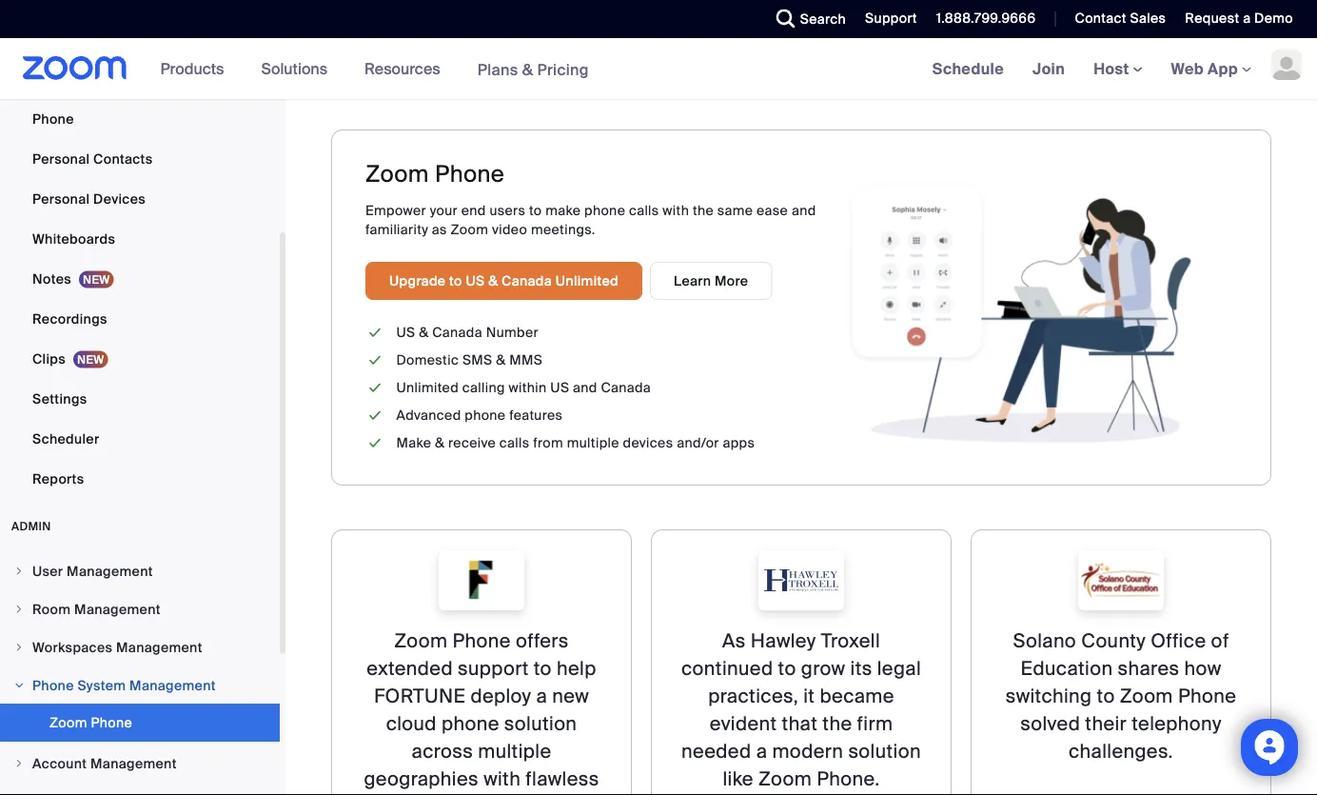 Task type: locate. For each thing, give the bounding box(es) containing it.
canada up "number"
[[502, 272, 552, 289]]

phone down zoom logo
[[32, 110, 74, 128]]

user management menu item
[[0, 553, 280, 589]]

right image inside "workspaces management" menu item
[[13, 642, 25, 653]]

right image for user management
[[13, 566, 25, 577]]

0 vertical spatial canada
[[502, 272, 552, 289]]

canada up devices
[[601, 379, 651, 397]]

0 vertical spatial multiple
[[567, 434, 620, 452]]

0 vertical spatial right image
[[13, 566, 25, 577]]

zoom down shares
[[1120, 684, 1174, 708]]

hawley
[[751, 629, 816, 653]]

continued
[[682, 656, 774, 681]]

5 checked image from the top
[[366, 433, 385, 453]]

unlimited down domestic
[[396, 379, 459, 397]]

checked image for domestic
[[366, 350, 385, 370]]

apps
[[723, 434, 755, 452]]

telephony
[[1132, 712, 1222, 736]]

same
[[718, 201, 753, 219]]

unlimited inside button
[[556, 272, 619, 289]]

right image left workspaces
[[13, 642, 25, 653]]

3 right image from the top
[[13, 680, 25, 691]]

devices
[[623, 434, 674, 452]]

2 horizontal spatial a
[[1244, 10, 1251, 27]]

&
[[522, 59, 533, 79], [489, 272, 498, 289], [419, 324, 429, 341], [496, 351, 506, 369], [435, 434, 445, 452]]

menu item
[[0, 784, 280, 795]]

right image inside the "phone system management" menu item
[[13, 680, 25, 691]]

0 vertical spatial calls
[[629, 201, 659, 219]]

2 right image from the top
[[13, 642, 25, 653]]

scheduler link
[[0, 420, 280, 458]]

plans & pricing link
[[478, 59, 589, 79], [478, 59, 589, 79]]

demo
[[1255, 10, 1294, 27]]

1 checked image from the top
[[366, 323, 385, 343]]

management down the 'zoom phone' link
[[90, 755, 177, 772]]

management inside 'menu item'
[[90, 755, 177, 772]]

phone up the across
[[442, 712, 500, 736]]

& right plans
[[522, 59, 533, 79]]

practices,
[[709, 684, 799, 708]]

personal up personal devices
[[32, 150, 90, 168]]

calls
[[629, 201, 659, 219], [500, 434, 530, 452]]

solano county office of education shares how switching to zoom phone solved their telephony challenges.
[[1006, 629, 1237, 764]]

1 vertical spatial and
[[573, 379, 598, 397]]

zoom
[[366, 159, 429, 189], [451, 220, 489, 238], [394, 629, 448, 653], [1120, 684, 1174, 708], [50, 714, 87, 731], [759, 767, 812, 791]]

zoom phone
[[366, 159, 505, 189], [50, 714, 132, 731]]

whiteboards link
[[0, 220, 280, 258]]

right image left system
[[13, 680, 25, 691]]

multiple right from at left
[[567, 434, 620, 452]]

1 horizontal spatial canada
[[502, 272, 552, 289]]

1 vertical spatial the
[[823, 712, 853, 736]]

calls right make on the top of the page
[[629, 201, 659, 219]]

us
[[466, 272, 485, 289], [396, 324, 416, 341], [551, 379, 570, 397]]

us & canada number
[[396, 324, 539, 341]]

zoom phone offers extended support to help fortune deploy a new cloud phone solution across multiple geographies with flawless execution.
[[364, 629, 599, 795]]

clips link
[[0, 340, 280, 378]]

to inside solano county office of education shares how switching to zoom phone solved their telephony challenges.
[[1097, 684, 1116, 708]]

mms
[[510, 351, 543, 369]]

1 vertical spatial multiple
[[478, 739, 552, 764]]

the left same
[[693, 201, 714, 219]]

zoom phone down system
[[50, 714, 132, 731]]

calls left from at left
[[500, 434, 530, 452]]

0 vertical spatial the
[[693, 201, 714, 219]]

to down 'offers'
[[534, 656, 552, 681]]

1 vertical spatial zoom phone
[[50, 714, 132, 731]]

the inside empower your end users to make phone calls with the same ease and familiarity as zoom video meetings.
[[693, 201, 714, 219]]

and inside empower your end users to make phone calls with the same ease and familiarity as zoom video meetings.
[[792, 201, 816, 219]]

0 vertical spatial solution
[[504, 712, 577, 736]]

management for user management
[[67, 562, 153, 580]]

2 horizontal spatial canada
[[601, 379, 651, 397]]

end
[[461, 201, 486, 219]]

phone down workspaces
[[32, 676, 74, 694]]

management
[[67, 562, 153, 580], [74, 600, 161, 618], [116, 638, 203, 656], [130, 676, 216, 694], [90, 755, 177, 772]]

from
[[533, 434, 564, 452]]

phone
[[32, 110, 74, 128], [435, 159, 505, 189], [453, 629, 511, 653], [32, 676, 74, 694], [1179, 684, 1237, 708], [91, 714, 132, 731]]

0 vertical spatial unlimited
[[556, 272, 619, 289]]

users
[[490, 201, 526, 219]]

2 personal from the top
[[32, 190, 90, 208]]

zoom up the account
[[50, 714, 87, 731]]

0 horizontal spatial unlimited
[[396, 379, 459, 397]]

us right within
[[551, 379, 570, 397]]

1 horizontal spatial the
[[823, 712, 853, 736]]

account management menu item
[[0, 746, 280, 782]]

& down video
[[489, 272, 498, 289]]

1 vertical spatial canada
[[432, 324, 483, 341]]

0 horizontal spatial calls
[[500, 434, 530, 452]]

0 vertical spatial with
[[663, 201, 689, 219]]

management for account management
[[90, 755, 177, 772]]

settings link
[[0, 380, 280, 418]]

1.888.799.9666 button up schedule link
[[937, 10, 1036, 27]]

that
[[782, 712, 818, 736]]

to
[[529, 201, 542, 219], [449, 272, 463, 289], [534, 656, 552, 681], [778, 656, 797, 681], [1097, 684, 1116, 708]]

0 horizontal spatial canada
[[432, 324, 483, 341]]

management down room management menu item
[[116, 638, 203, 656]]

grow
[[801, 656, 846, 681]]

phone up end
[[435, 159, 505, 189]]

phone down calling
[[465, 407, 506, 424]]

management inside menu item
[[67, 562, 153, 580]]

banner
[[0, 38, 1318, 100]]

0 vertical spatial phone
[[585, 201, 626, 219]]

to right upgrade
[[449, 272, 463, 289]]

2 vertical spatial right image
[[13, 680, 25, 691]]

to down hawley
[[778, 656, 797, 681]]

zoom phone up your
[[366, 159, 505, 189]]

to inside the 'zoom phone offers extended support to help fortune deploy a new cloud phone solution across multiple geographies with flawless execution.'
[[534, 656, 552, 681]]

scheduler
[[32, 430, 99, 447]]

personal devices
[[32, 190, 146, 208]]

a inside the 'zoom phone offers extended support to help fortune deploy a new cloud phone solution across multiple geographies with flawless execution.'
[[536, 684, 548, 708]]

a left demo
[[1244, 10, 1251, 27]]

1 horizontal spatial a
[[757, 739, 768, 764]]

right image for phone system management
[[13, 680, 25, 691]]

admin menu menu
[[0, 553, 280, 795]]

solano
[[1013, 629, 1077, 653]]

0 vertical spatial right image
[[13, 604, 25, 615]]

3 checked image from the top
[[366, 378, 385, 398]]

2 vertical spatial a
[[757, 739, 768, 764]]

zoom inside empower your end users to make phone calls with the same ease and familiarity as zoom video meetings.
[[451, 220, 489, 238]]

phone down system
[[91, 714, 132, 731]]

0 horizontal spatial a
[[536, 684, 548, 708]]

domestic
[[396, 351, 459, 369]]

the down became
[[823, 712, 853, 736]]

right image inside room management menu item
[[13, 604, 25, 615]]

to inside as hawley troxell continued to grow its legal practices, it became evident that the firm needed a modern solution like zoom phone.
[[778, 656, 797, 681]]

personal up whiteboards
[[32, 190, 90, 208]]

0 vertical spatial us
[[466, 272, 485, 289]]

with
[[663, 201, 689, 219], [484, 767, 521, 791]]

2 horizontal spatial us
[[551, 379, 570, 397]]

solution
[[504, 712, 577, 736], [849, 739, 922, 764]]

0 horizontal spatial multiple
[[478, 739, 552, 764]]

a down evident
[[757, 739, 768, 764]]

0 horizontal spatial solution
[[504, 712, 577, 736]]

canada
[[502, 272, 552, 289], [432, 324, 483, 341], [601, 379, 651, 397]]

contact
[[1075, 10, 1127, 27]]

to up "their" at the bottom of the page
[[1097, 684, 1116, 708]]

2 checked image from the top
[[366, 350, 385, 370]]

zoom down end
[[451, 220, 489, 238]]

a left new in the left of the page
[[536, 684, 548, 708]]

1 right image from the top
[[13, 604, 25, 615]]

1 horizontal spatial calls
[[629, 201, 659, 219]]

the
[[693, 201, 714, 219], [823, 712, 853, 736]]

1 vertical spatial with
[[484, 767, 521, 791]]

product information navigation
[[146, 38, 604, 100]]

schedule
[[933, 59, 1005, 79]]

notes
[[32, 270, 71, 288]]

4 checked image from the top
[[366, 406, 385, 426]]

learn more button
[[650, 262, 773, 300]]

video
[[492, 220, 528, 238]]

1 vertical spatial right image
[[13, 642, 25, 653]]

pricing
[[537, 59, 589, 79]]

right image left 'room'
[[13, 604, 25, 615]]

management up workspaces management
[[74, 600, 161, 618]]

zoom up extended
[[394, 629, 448, 653]]

support link
[[851, 0, 922, 38], [866, 10, 918, 27]]

checked image
[[366, 323, 385, 343], [366, 350, 385, 370], [366, 378, 385, 398], [366, 406, 385, 426], [366, 433, 385, 453]]

1 horizontal spatial us
[[466, 272, 485, 289]]

office
[[1151, 629, 1207, 653]]

phone right make on the top of the page
[[585, 201, 626, 219]]

workspaces management menu item
[[0, 629, 280, 666]]

request a demo link
[[1171, 0, 1318, 38], [1186, 10, 1294, 27]]

user management
[[32, 562, 153, 580]]

0 horizontal spatial the
[[693, 201, 714, 219]]

1 vertical spatial solution
[[849, 739, 922, 764]]

0 horizontal spatial zoom phone
[[50, 714, 132, 731]]

1 horizontal spatial with
[[663, 201, 689, 219]]

right image
[[13, 604, 25, 615], [13, 642, 25, 653], [13, 680, 25, 691]]

with up the execution.
[[484, 767, 521, 791]]

zoom down modern
[[759, 767, 812, 791]]

us up us & canada number
[[466, 272, 485, 289]]

the inside as hawley troxell continued to grow its legal practices, it became evident that the firm needed a modern solution like zoom phone.
[[823, 712, 853, 736]]

right image
[[13, 566, 25, 577], [13, 758, 25, 769]]

and
[[792, 201, 816, 219], [573, 379, 598, 397]]

right image inside user management menu item
[[13, 566, 25, 577]]

solution down new in the left of the page
[[504, 712, 577, 736]]

admin
[[11, 519, 51, 534]]

1 horizontal spatial zoom phone
[[366, 159, 505, 189]]

as hawley troxell continued to grow its legal practices, it became evident that the firm needed a modern solution like zoom phone.
[[682, 629, 922, 791]]

ease
[[757, 201, 789, 219]]

zoom up empower
[[366, 159, 429, 189]]

1 horizontal spatial and
[[792, 201, 816, 219]]

and up the make & receive calls from multiple devices and/or apps
[[573, 379, 598, 397]]

1 vertical spatial personal
[[32, 190, 90, 208]]

checked image for us
[[366, 323, 385, 343]]

1 right image from the top
[[13, 566, 25, 577]]

features
[[510, 407, 563, 424]]

with inside the 'zoom phone offers extended support to help fortune deploy a new cloud phone solution across multiple geographies with flawless execution.'
[[484, 767, 521, 791]]

with left same
[[663, 201, 689, 219]]

1 personal from the top
[[32, 150, 90, 168]]

schedule link
[[918, 38, 1019, 99]]

1 horizontal spatial solution
[[849, 739, 922, 764]]

modern
[[773, 739, 844, 764]]

1 vertical spatial us
[[396, 324, 416, 341]]

1 vertical spatial right image
[[13, 758, 25, 769]]

0 horizontal spatial with
[[484, 767, 521, 791]]

to left make on the top of the page
[[529, 201, 542, 219]]

right image left user
[[13, 566, 25, 577]]

0 vertical spatial and
[[792, 201, 816, 219]]

web
[[1172, 59, 1204, 79]]

phone down how
[[1179, 684, 1237, 708]]

evident
[[710, 712, 777, 736]]

& inside product information navigation
[[522, 59, 533, 79]]

and right ease
[[792, 201, 816, 219]]

& for pricing
[[522, 59, 533, 79]]

devices
[[93, 190, 146, 208]]

upgrade to us & canada unlimited button
[[366, 262, 643, 300]]

1 horizontal spatial multiple
[[567, 434, 620, 452]]

& for receive
[[435, 434, 445, 452]]

solution down firm
[[849, 739, 922, 764]]

2 vertical spatial phone
[[442, 712, 500, 736]]

reports link
[[0, 460, 280, 498]]

canada up domestic sms & mms
[[432, 324, 483, 341]]

1 vertical spatial calls
[[500, 434, 530, 452]]

it
[[804, 684, 815, 708]]

right image left the account
[[13, 758, 25, 769]]

management for workspaces management
[[116, 638, 203, 656]]

& up domestic
[[419, 324, 429, 341]]

& right the make at the left
[[435, 434, 445, 452]]

phone up support
[[453, 629, 511, 653]]

1 vertical spatial a
[[536, 684, 548, 708]]

personal
[[32, 150, 90, 168], [32, 190, 90, 208]]

account
[[32, 755, 87, 772]]

us up domestic
[[396, 324, 416, 341]]

1 horizontal spatial unlimited
[[556, 272, 619, 289]]

as
[[723, 629, 746, 653]]

personal contacts link
[[0, 140, 280, 178]]

2 vertical spatial canada
[[601, 379, 651, 397]]

right image inside account management 'menu item'
[[13, 758, 25, 769]]

profile picture image
[[1272, 50, 1302, 80]]

system
[[78, 676, 126, 694]]

execution.
[[434, 795, 529, 795]]

web app
[[1172, 59, 1239, 79]]

0 vertical spatial personal
[[32, 150, 90, 168]]

help
[[557, 656, 597, 681]]

shares
[[1118, 656, 1180, 681]]

1 vertical spatial unlimited
[[396, 379, 459, 397]]

contacts
[[93, 150, 153, 168]]

multiple up the execution.
[[478, 739, 552, 764]]

solutions button
[[261, 38, 336, 99]]

phone inside the 'zoom phone offers extended support to help fortune deploy a new cloud phone solution across multiple geographies with flawless execution.'
[[453, 629, 511, 653]]

zoom inside as hawley troxell continued to grow its legal practices, it became evident that the firm needed a modern solution like zoom phone.
[[759, 767, 812, 791]]

2 vertical spatial us
[[551, 379, 570, 397]]

2 right image from the top
[[13, 758, 25, 769]]

right image for workspaces management
[[13, 642, 25, 653]]

unlimited down 'meetings.'
[[556, 272, 619, 289]]

more
[[715, 272, 749, 289]]

management up "room management"
[[67, 562, 153, 580]]



Task type: describe. For each thing, give the bounding box(es) containing it.
solution inside as hawley troxell continued to grow its legal practices, it became evident that the firm needed a modern solution like zoom phone.
[[849, 739, 922, 764]]

checked image for advanced
[[366, 406, 385, 426]]

to inside empower your end users to make phone calls with the same ease and familiarity as zoom video meetings.
[[529, 201, 542, 219]]

zoom phone inside admin menu menu
[[50, 714, 132, 731]]

& right sms
[[496, 351, 506, 369]]

1 vertical spatial phone
[[465, 407, 506, 424]]

phone system management
[[32, 676, 216, 694]]

search button
[[762, 0, 851, 38]]

calls inside empower your end users to make phone calls with the same ease and familiarity as zoom video meetings.
[[629, 201, 659, 219]]

personal for personal contacts
[[32, 150, 90, 168]]

management for room management
[[74, 600, 161, 618]]

make
[[396, 434, 432, 452]]

sales
[[1131, 10, 1167, 27]]

zoom inside admin menu menu
[[50, 714, 87, 731]]

resources
[[365, 59, 440, 79]]

within
[[509, 379, 547, 397]]

workspaces management
[[32, 638, 203, 656]]

room management
[[32, 600, 161, 618]]

county
[[1082, 629, 1146, 653]]

phone inside empower your end users to make phone calls with the same ease and familiarity as zoom video meetings.
[[585, 201, 626, 219]]

a inside as hawley troxell continued to grow its legal practices, it became evident that the firm needed a modern solution like zoom phone.
[[757, 739, 768, 764]]

request
[[1186, 10, 1240, 27]]

resources button
[[365, 38, 449, 99]]

support
[[866, 10, 918, 27]]

personal for personal devices
[[32, 190, 90, 208]]

canada inside button
[[502, 272, 552, 289]]

troxell
[[821, 629, 881, 653]]

management up the 'zoom phone' link
[[130, 676, 216, 694]]

us inside button
[[466, 272, 485, 289]]

upgrade
[[389, 272, 446, 289]]

workspaces
[[32, 638, 113, 656]]

with inside empower your end users to make phone calls with the same ease and familiarity as zoom video meetings.
[[663, 201, 689, 219]]

its
[[851, 656, 873, 681]]

challenges.
[[1069, 739, 1174, 764]]

recordings
[[32, 310, 107, 328]]

join link
[[1019, 38, 1080, 99]]

empower
[[366, 201, 427, 219]]

phone inside solano county office of education shares how switching to zoom phone solved their telephony challenges.
[[1179, 684, 1237, 708]]

app
[[1208, 59, 1239, 79]]

settings
[[32, 390, 87, 408]]

make & receive calls from multiple devices and/or apps
[[396, 434, 755, 452]]

solved
[[1021, 712, 1081, 736]]

& inside upgrade to us & canada unlimited button
[[489, 272, 498, 289]]

became
[[820, 684, 895, 708]]

checked image for make
[[366, 433, 385, 453]]

your
[[430, 201, 458, 219]]

sms
[[463, 351, 493, 369]]

1.888.799.9666
[[937, 10, 1036, 27]]

0 vertical spatial zoom phone
[[366, 159, 505, 189]]

advanced phone features
[[396, 407, 563, 424]]

zoom inside solano county office of education shares how switching to zoom phone solved their telephony challenges.
[[1120, 684, 1174, 708]]

geographies
[[364, 767, 479, 791]]

phone system management menu item
[[0, 667, 280, 704]]

join
[[1033, 59, 1066, 79]]

side navigation navigation
[[0, 0, 286, 795]]

unlimited calling within us and canada
[[396, 379, 651, 397]]

new
[[552, 684, 589, 708]]

right image for room management
[[13, 604, 25, 615]]

room management menu item
[[0, 591, 280, 627]]

0 horizontal spatial us
[[396, 324, 416, 341]]

plans
[[478, 59, 518, 79]]

flawless
[[526, 767, 599, 791]]

across
[[412, 739, 473, 764]]

to inside button
[[449, 272, 463, 289]]

familiarity
[[366, 220, 429, 238]]

products
[[161, 59, 224, 79]]

cloud
[[386, 712, 437, 736]]

and/or
[[677, 434, 720, 452]]

advanced
[[396, 407, 461, 424]]

account management
[[32, 755, 177, 772]]

empower your end users to make phone calls with the same ease and familiarity as zoom video meetings.
[[366, 201, 816, 238]]

plans & pricing
[[478, 59, 589, 79]]

their
[[1086, 712, 1127, 736]]

room
[[32, 600, 71, 618]]

contact sales
[[1075, 10, 1167, 27]]

phone inside personal menu menu
[[32, 110, 74, 128]]

phone inside menu item
[[32, 676, 74, 694]]

whiteboards
[[32, 230, 115, 248]]

firm
[[857, 712, 893, 736]]

clips
[[32, 350, 66, 368]]

personal menu menu
[[0, 0, 280, 500]]

zoom inside the 'zoom phone offers extended support to help fortune deploy a new cloud phone solution across multiple geographies with flawless execution.'
[[394, 629, 448, 653]]

right image for account management
[[13, 758, 25, 769]]

solutions
[[261, 59, 328, 79]]

reports
[[32, 470, 84, 487]]

solution inside the 'zoom phone offers extended support to help fortune deploy a new cloud phone solution across multiple geographies with flawless execution.'
[[504, 712, 577, 736]]

search
[[800, 10, 846, 28]]

host button
[[1094, 59, 1143, 79]]

upgrade to us & canada unlimited
[[389, 272, 619, 289]]

0 vertical spatial a
[[1244, 10, 1251, 27]]

0 horizontal spatial and
[[573, 379, 598, 397]]

meetings navigation
[[918, 38, 1318, 100]]

domestic sms & mms
[[396, 351, 543, 369]]

checked image for unlimited
[[366, 378, 385, 398]]

learn more
[[674, 272, 749, 289]]

banner containing products
[[0, 38, 1318, 100]]

multiple inside the 'zoom phone offers extended support to help fortune deploy a new cloud phone solution across multiple geographies with flawless execution.'
[[478, 739, 552, 764]]

user
[[32, 562, 63, 580]]

needed
[[682, 739, 752, 764]]

switching
[[1006, 684, 1092, 708]]

zoom logo image
[[23, 56, 127, 80]]

as
[[432, 220, 447, 238]]

web app button
[[1172, 59, 1252, 79]]

number
[[486, 324, 539, 341]]

1.888.799.9666 button up schedule
[[922, 0, 1041, 38]]

fortune
[[374, 684, 466, 708]]

phone inside the 'zoom phone offers extended support to help fortune deploy a new cloud phone solution across multiple geographies with flawless execution.'
[[442, 712, 500, 736]]

zoom phone link
[[0, 704, 280, 742]]

of
[[1212, 629, 1230, 653]]

& for canada
[[419, 324, 429, 341]]

phone link
[[0, 100, 280, 138]]



Task type: vqa. For each thing, say whether or not it's contained in the screenshot.
Unlimited
yes



